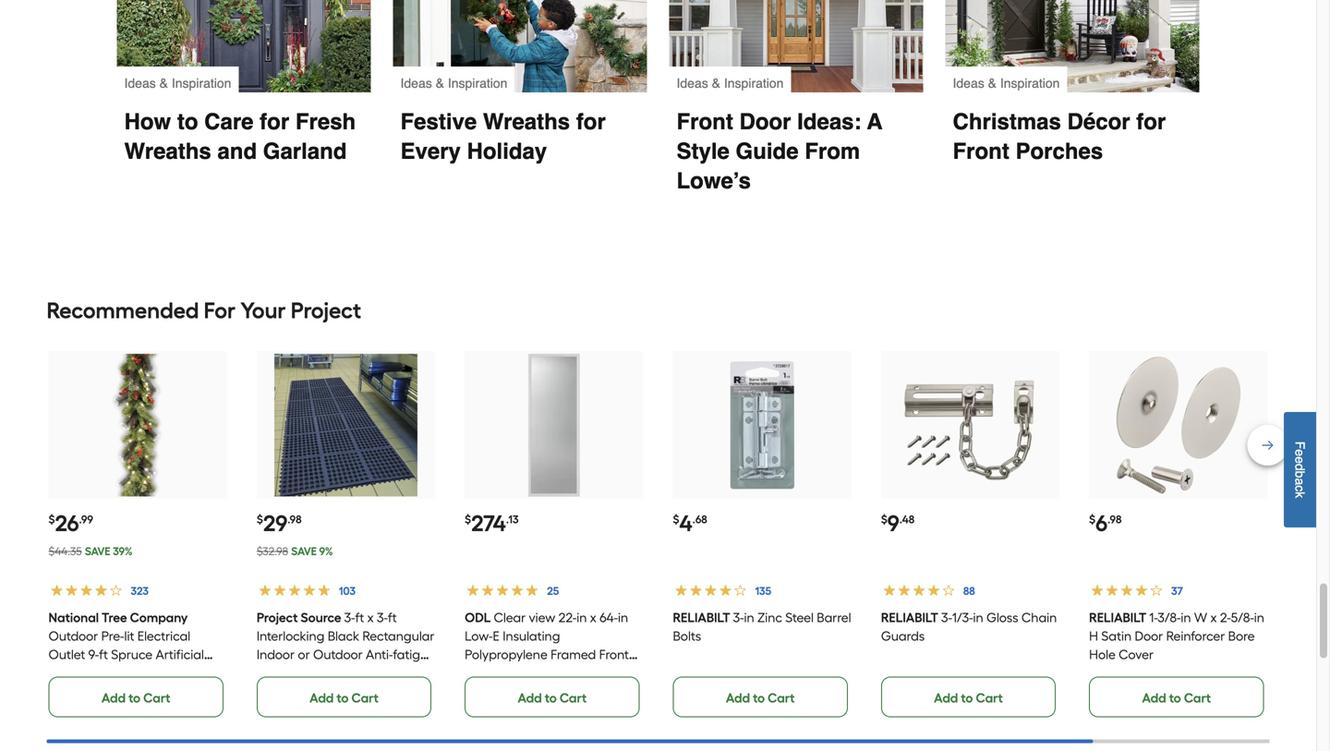 Task type: describe. For each thing, give the bounding box(es) containing it.
3- for bolts
[[733, 610, 744, 625]]

reliabilt 1-3/8-in w x 2-5/8-in h satin door reinforcer bore hole cover image
[[1108, 354, 1251, 497]]

1 e from the top
[[1293, 449, 1308, 457]]

.98 for 29
[[288, 513, 302, 526]]

add to cart link inside 26 list item
[[49, 677, 223, 717]]

steel
[[786, 610, 814, 625]]

to for clear view 22-in x 64-in low-e insulating polypropylene framed front door glass inserts
[[545, 690, 557, 706]]

satin
[[1102, 628, 1132, 644]]

d
[[1293, 464, 1308, 471]]

64-
[[600, 610, 618, 625]]

9
[[888, 510, 900, 537]]

to inside how to care for fresh wreaths and garland
[[177, 109, 198, 135]]

white
[[129, 665, 164, 681]]

.48
[[900, 513, 915, 526]]

door inside front door ideas: a style guide from lowe's
[[740, 109, 792, 135]]

$32.98 save 9%
[[257, 545, 333, 558]]

e
[[493, 628, 500, 644]]

a
[[1293, 478, 1308, 485]]

gloss
[[987, 610, 1019, 625]]

recommended for your project
[[47, 297, 361, 324]]

framed
[[551, 647, 596, 662]]

with
[[101, 665, 126, 681]]

for inside how to care for fresh wreaths and garland
[[260, 109, 289, 135]]

interlocking
[[257, 628, 325, 644]]

christmas décor for front porches
[[953, 109, 1173, 164]]

low-
[[465, 628, 493, 644]]

3- for guards
[[942, 610, 953, 625]]

wreaths inside how to care for fresh wreaths and garland
[[124, 139, 211, 164]]

garland inside national tree company outdoor pre-lit electrical outlet 9-ft spruce artificial garland with white incandescent lights
[[49, 665, 98, 681]]

to for 1-3/8-in w x 2-5/8-in h satin door reinforcer bore hole cover
[[1170, 690, 1182, 706]]

.68
[[693, 513, 708, 526]]

odl clear view 22-in x 64-in low-e insulating polypropylene framed front door glass inserts image
[[483, 354, 626, 497]]

cart for 6
[[1185, 690, 1212, 706]]

project source
[[257, 610, 342, 625]]

a navy blue door on a brick home decorated with a fresh wreath and garland. image
[[117, 0, 371, 93]]

1 in from the left
[[577, 610, 587, 625]]

1-
[[1150, 610, 1158, 625]]

9%
[[319, 545, 333, 558]]

274
[[471, 510, 506, 537]]

holiday
[[467, 139, 547, 164]]

ideas & inspiration for festive
[[401, 76, 508, 91]]

add to cart link for 4
[[673, 677, 848, 717]]

$ for 9
[[882, 513, 888, 526]]

clear
[[494, 610, 526, 625]]

f
[[1293, 441, 1308, 449]]

$ for 29
[[257, 513, 263, 526]]

add inside 26 list item
[[102, 690, 126, 706]]

x for 6
[[1211, 610, 1218, 625]]

door inside the clear view 22-in x 64-in low-e insulating polypropylene framed front door glass inserts
[[465, 665, 493, 681]]

to for 3-1/3-in gloss chain guards
[[962, 690, 974, 706]]

chain
[[1022, 610, 1058, 625]]

company
[[130, 610, 188, 625]]

ideas for front door ideas: a style guide from lowe's
[[677, 76, 709, 91]]

project inside heading
[[291, 297, 361, 324]]

3-ft x 3-ft interlocking black rectangular indoor or outdoor anti-fatigue mat
[[257, 610, 435, 681]]

x for 274
[[590, 610, 597, 625]]

inserts
[[532, 665, 571, 681]]

bolts
[[673, 628, 702, 644]]

w
[[1195, 610, 1208, 625]]

2 in from the left
[[618, 610, 629, 625]]

2-
[[1221, 610, 1232, 625]]

inspiration for to
[[172, 76, 231, 91]]

tree
[[102, 610, 127, 625]]

how to care for fresh wreaths and garland
[[124, 109, 362, 164]]

$ 274 .13
[[465, 510, 519, 537]]

pre-
[[101, 628, 124, 644]]

4 list item
[[673, 351, 852, 717]]

national tree company outdoor pre-lit electrical outlet 9-ft spruce artificial garland with white incandescent lights image
[[66, 354, 209, 497]]

$ for 274
[[465, 513, 471, 526]]

spruce
[[111, 647, 153, 662]]

from
[[805, 139, 861, 164]]

add to cart link inside 29 list item
[[257, 677, 432, 717]]

1-3/8-in w x 2-5/8-in h satin door reinforcer bore hole cover
[[1090, 610, 1265, 662]]

29
[[263, 510, 288, 537]]

project source 3-ft x 3-ft interlocking black rectangular indoor or outdoor anti-fatigue mat image
[[275, 354, 418, 497]]

b
[[1293, 471, 1308, 478]]

add to cart inside 26 list item
[[102, 690, 170, 706]]

national tree company outdoor pre-lit electrical outlet 9-ft spruce artificial garland with white incandescent lights
[[49, 610, 204, 699]]

for
[[204, 297, 236, 324]]

3- for interlocking
[[344, 610, 355, 625]]

recommended for your project heading
[[47, 292, 1270, 329]]

front door ideas: a style guide from lowe's
[[677, 109, 889, 194]]

$ 29 .98
[[257, 510, 302, 537]]

to for 3-in zinc steel barrel bolts
[[753, 690, 765, 706]]

f e e d b a c k button
[[1285, 412, 1317, 528]]

zinc
[[758, 610, 783, 625]]

christmas
[[953, 109, 1062, 135]]

in inside 3-in zinc steel barrel bolts
[[744, 610, 755, 625]]

4
[[680, 510, 693, 537]]

$ for 6
[[1090, 513, 1096, 526]]

$44.35
[[49, 545, 82, 558]]

insulating
[[503, 628, 560, 644]]

3/8-
[[1158, 610, 1181, 625]]

$ 9 .48
[[882, 510, 915, 537]]

outlet
[[49, 647, 85, 662]]

to for outdoor pre-lit electrical outlet 9-ft spruce artificial garland with white incandescent lights
[[129, 690, 141, 706]]

lowe's
[[677, 168, 751, 194]]

add to cart inside 29 list item
[[310, 690, 379, 706]]

style
[[677, 139, 730, 164]]

outdoor inside national tree company outdoor pre-lit electrical outlet 9-ft spruce artificial garland with white incandescent lights
[[49, 628, 98, 644]]

.99
[[79, 513, 93, 526]]

a light wood front door on a front porch with a welcome mat in front of the door. image
[[670, 0, 924, 93]]

fatigue
[[393, 647, 435, 662]]

or
[[298, 647, 310, 662]]

fresh
[[296, 109, 356, 135]]

h
[[1090, 628, 1099, 644]]

ideas & inspiration for christmas
[[953, 76, 1060, 91]]

$ for 4
[[673, 513, 680, 526]]

$ 4 .68
[[673, 510, 708, 537]]

festive wreaths for every holiday
[[401, 109, 612, 164]]

ideas:
[[798, 109, 862, 135]]

& for christmas
[[989, 76, 997, 91]]

6
[[1096, 510, 1108, 537]]

add to cart link for 9
[[882, 677, 1056, 717]]

cover
[[1119, 647, 1154, 662]]

view
[[529, 610, 556, 625]]

inspiration for wreaths
[[448, 76, 508, 91]]

lights
[[131, 684, 167, 699]]



Task type: vqa. For each thing, say whether or not it's contained in the screenshot.
the Mat
yes



Task type: locate. For each thing, give the bounding box(es) containing it.
add to cart inside the 9 list item
[[935, 690, 1003, 706]]

for inside festive wreaths for every holiday
[[577, 109, 606, 135]]

& up festive
[[436, 76, 445, 91]]

for for festive wreaths for every holiday
[[577, 109, 606, 135]]

reliabilt 3-1/3-in gloss chain guards image
[[899, 354, 1042, 497]]

3- inside 3-in zinc steel barrel bolts
[[733, 610, 744, 625]]

2 3- from the left
[[377, 610, 388, 625]]

1 horizontal spatial reliabilt
[[882, 610, 939, 625]]

festive
[[401, 109, 477, 135]]

every
[[401, 139, 461, 164]]

0 horizontal spatial wreaths
[[124, 139, 211, 164]]

add for 274
[[518, 690, 542, 706]]

outdoor inside 3-ft x 3-ft interlocking black rectangular indoor or outdoor anti-fatigue mat
[[313, 647, 363, 662]]

1 vertical spatial front
[[953, 139, 1010, 164]]

1 horizontal spatial ft
[[355, 610, 364, 625]]

0 vertical spatial garland
[[263, 139, 347, 164]]

& up christmas
[[989, 76, 997, 91]]

black
[[328, 628, 360, 644]]

2 ideas from the left
[[401, 76, 432, 91]]

reliabilt inside 6 list item
[[1090, 610, 1147, 625]]

project inside 29 list item
[[257, 610, 298, 625]]

a young boy hangs a christmas wreath on the front door. image
[[393, 0, 647, 93]]

add to cart down cover
[[1143, 690, 1212, 706]]

4 add from the left
[[726, 690, 750, 706]]

3 add to cart from the left
[[518, 690, 587, 706]]

to down white
[[129, 690, 141, 706]]

save inside 29 list item
[[291, 545, 317, 558]]

4 add to cart link from the left
[[673, 677, 848, 717]]

2 for from the left
[[577, 109, 606, 135]]

glass
[[496, 665, 529, 681]]

wreaths up holiday
[[483, 109, 570, 135]]

reliabilt up satin
[[1090, 610, 1147, 625]]

5 $ from the left
[[882, 513, 888, 526]]

save inside 26 list item
[[85, 545, 111, 558]]

recommended
[[47, 297, 199, 324]]

3 ideas & inspiration from the left
[[677, 76, 784, 91]]

outdoor
[[49, 628, 98, 644], [313, 647, 363, 662]]

add to cart for 9
[[935, 690, 1003, 706]]

cart for 274
[[560, 690, 587, 706]]

add to cart for 274
[[518, 690, 587, 706]]

cart inside 26 list item
[[143, 690, 170, 706]]

1 horizontal spatial .98
[[1108, 513, 1122, 526]]

3 for from the left
[[1137, 109, 1167, 135]]

add for 4
[[726, 690, 750, 706]]

1 vertical spatial wreaths
[[124, 139, 211, 164]]

2 horizontal spatial reliabilt
[[1090, 610, 1147, 625]]

4 3- from the left
[[942, 610, 953, 625]]

3 cart from the left
[[560, 690, 587, 706]]

save for 29
[[291, 545, 317, 558]]

2 cart from the left
[[352, 690, 379, 706]]

lit
[[124, 628, 134, 644]]

ideas for festive wreaths for every holiday
[[401, 76, 432, 91]]

x inside the 1-3/8-in w x 2-5/8-in h satin door reinforcer bore hole cover
[[1211, 610, 1218, 625]]

3- up rectangular
[[377, 610, 388, 625]]

cart inside 29 list item
[[352, 690, 379, 706]]

front
[[677, 109, 734, 135], [953, 139, 1010, 164], [599, 647, 629, 662]]

cart down 'inserts'
[[560, 690, 587, 706]]

to inside the 9 list item
[[962, 690, 974, 706]]

2 save from the left
[[291, 545, 317, 558]]

2 reliabilt from the left
[[882, 610, 939, 625]]

ideas up christmas
[[953, 76, 985, 91]]

x
[[367, 610, 374, 625], [590, 610, 597, 625], [1211, 610, 1218, 625]]

in left gloss
[[974, 610, 984, 625]]

2 ideas & inspiration from the left
[[401, 76, 508, 91]]

add to cart down 'inserts'
[[518, 690, 587, 706]]

x left 64-
[[590, 610, 597, 625]]

add to cart down 3-ft x 3-ft interlocking black rectangular indoor or outdoor anti-fatigue mat
[[310, 690, 379, 706]]

to inside 29 list item
[[337, 690, 349, 706]]

add to cart link for 274
[[465, 677, 640, 717]]

& for festive
[[436, 76, 445, 91]]

clear view 22-in x 64-in low-e insulating polypropylene framed front door glass inserts
[[465, 610, 629, 681]]

add down '3-1/3-in gloss chain guards'
[[935, 690, 959, 706]]

odl
[[465, 610, 491, 625]]

add
[[102, 690, 126, 706], [310, 690, 334, 706], [518, 690, 542, 706], [726, 690, 750, 706], [935, 690, 959, 706], [1143, 690, 1167, 706]]

ft inside national tree company outdoor pre-lit electrical outlet 9-ft spruce artificial garland with white incandescent lights
[[99, 647, 108, 662]]

4 cart from the left
[[768, 690, 795, 706]]

in
[[577, 610, 587, 625], [618, 610, 629, 625], [744, 610, 755, 625], [974, 610, 984, 625], [1181, 610, 1192, 625], [1255, 610, 1265, 625]]

$ inside $ 9 .48
[[882, 513, 888, 526]]

& up style
[[712, 76, 721, 91]]

22-
[[559, 610, 577, 625]]

1 3- from the left
[[344, 610, 355, 625]]

1 & from the left
[[160, 76, 168, 91]]

5 add to cart from the left
[[935, 690, 1003, 706]]

cart inside 274 'list item'
[[560, 690, 587, 706]]

2 horizontal spatial x
[[1211, 610, 1218, 625]]

$ inside '$ 274 .13'
[[465, 513, 471, 526]]

inspiration for décor
[[1001, 76, 1060, 91]]

to down 3-in zinc steel barrel bolts
[[753, 690, 765, 706]]

add for 9
[[935, 690, 959, 706]]

door down the polypropylene at the bottom left
[[465, 665, 493, 681]]

polypropylene
[[465, 647, 548, 662]]

0 horizontal spatial garland
[[49, 665, 98, 681]]

3- left the zinc on the right bottom of the page
[[733, 610, 744, 625]]

1 vertical spatial door
[[1135, 628, 1164, 644]]

$ inside $ 26 .99
[[49, 513, 55, 526]]

add to cart link down 3-in zinc steel barrel bolts
[[673, 677, 848, 717]]

in inside '3-1/3-in gloss chain guards'
[[974, 610, 984, 625]]

4 inspiration from the left
[[1001, 76, 1060, 91]]

add to cart link inside 6 list item
[[1090, 677, 1265, 717]]

reliabilt up bolts
[[673, 610, 731, 625]]

.98 inside $ 6 .98
[[1108, 513, 1122, 526]]

in left w
[[1181, 610, 1192, 625]]

6 in from the left
[[1255, 610, 1265, 625]]

artificial
[[156, 647, 204, 662]]

1 vertical spatial garland
[[49, 665, 98, 681]]

to down '3-1/3-in gloss chain guards'
[[962, 690, 974, 706]]

add down glass
[[518, 690, 542, 706]]

2 .98 from the left
[[1108, 513, 1122, 526]]

3- inside '3-1/3-in gloss chain guards'
[[942, 610, 953, 625]]

ideas & inspiration for front
[[677, 76, 784, 91]]

1 vertical spatial outdoor
[[313, 647, 363, 662]]

x up rectangular
[[367, 610, 374, 625]]

4 $ from the left
[[673, 513, 680, 526]]

add down cover
[[1143, 690, 1167, 706]]

to down 3-ft x 3-ft interlocking black rectangular indoor or outdoor anti-fatigue mat
[[337, 690, 349, 706]]

how
[[124, 109, 171, 135]]

outdoor down black
[[313, 647, 363, 662]]

add to cart for 4
[[726, 690, 795, 706]]

ft down pre-
[[99, 647, 108, 662]]

wreaths down "how"
[[124, 139, 211, 164]]

for for christmas décor for front porches
[[1137, 109, 1167, 135]]

& for front
[[712, 76, 721, 91]]

2 add to cart link from the left
[[257, 677, 432, 717]]

front down 64-
[[599, 647, 629, 662]]

0 vertical spatial outdoor
[[49, 628, 98, 644]]

1 horizontal spatial outdoor
[[313, 647, 363, 662]]

1 inspiration from the left
[[172, 76, 231, 91]]

1 $ from the left
[[49, 513, 55, 526]]

.13
[[506, 513, 519, 526]]

add to cart down 3-in zinc steel barrel bolts
[[726, 690, 795, 706]]

décor
[[1068, 109, 1131, 135]]

add to cart down white
[[102, 690, 170, 706]]

add for 6
[[1143, 690, 1167, 706]]

2 horizontal spatial ft
[[388, 610, 397, 625]]

add to cart inside 274 'list item'
[[518, 690, 587, 706]]

source
[[301, 610, 342, 625]]

ideas & inspiration up "how"
[[124, 76, 231, 91]]

in left 64-
[[577, 610, 587, 625]]

electrical
[[137, 628, 191, 644]]

3 add from the left
[[518, 690, 542, 706]]

to down 'inserts'
[[545, 690, 557, 706]]

garland down outlet
[[49, 665, 98, 681]]

e up b
[[1293, 457, 1308, 464]]

1 for from the left
[[260, 109, 289, 135]]

2 vertical spatial front
[[599, 647, 629, 662]]

6 add to cart from the left
[[1143, 690, 1212, 706]]

inspiration for door
[[724, 76, 784, 91]]

5 add to cart link from the left
[[882, 677, 1056, 717]]

26 list item
[[49, 351, 227, 717]]

front inside the clear view 22-in x 64-in low-e insulating polypropylene framed front door glass inserts
[[599, 647, 629, 662]]

for inside christmas décor for front porches
[[1137, 109, 1167, 135]]

to inside 4 list item
[[753, 690, 765, 706]]

project up interlocking
[[257, 610, 298, 625]]

3 $ from the left
[[465, 513, 471, 526]]

0 vertical spatial wreaths
[[483, 109, 570, 135]]

2 vertical spatial door
[[465, 665, 493, 681]]

3- up black
[[344, 610, 355, 625]]

e
[[1293, 449, 1308, 457], [1293, 457, 1308, 464]]

3 inspiration from the left
[[724, 76, 784, 91]]

to inside 6 list item
[[1170, 690, 1182, 706]]

reliabilt for 6
[[1090, 610, 1147, 625]]

6 list item
[[1090, 351, 1268, 717]]

5 cart from the left
[[976, 690, 1003, 706]]

add to cart link down '3-1/3-in gloss chain guards'
[[882, 677, 1056, 717]]

garland
[[263, 139, 347, 164], [49, 665, 98, 681]]

save left 9%
[[291, 545, 317, 558]]

3 in from the left
[[744, 610, 755, 625]]

inspiration up christmas
[[1001, 76, 1060, 91]]

cart down reinforcer
[[1185, 690, 1212, 706]]

4 in from the left
[[974, 610, 984, 625]]

cart inside 6 list item
[[1185, 690, 1212, 706]]

1/3-
[[953, 610, 974, 625]]

3 & from the left
[[712, 76, 721, 91]]

1 horizontal spatial save
[[291, 545, 317, 558]]

1 reliabilt from the left
[[673, 610, 731, 625]]

ideas up festive
[[401, 76, 432, 91]]

reliabilt inside the 9 list item
[[882, 610, 939, 625]]

wreaths inside festive wreaths for every holiday
[[483, 109, 570, 135]]

ideas & inspiration up christmas
[[953, 76, 1060, 91]]

1 horizontal spatial garland
[[263, 139, 347, 164]]

1 horizontal spatial for
[[577, 109, 606, 135]]

0 horizontal spatial outdoor
[[49, 628, 98, 644]]

for
[[260, 109, 289, 135], [577, 109, 606, 135], [1137, 109, 1167, 135]]

$ inside $ 6 .98
[[1090, 513, 1096, 526]]

3 x from the left
[[1211, 610, 1218, 625]]

cart for 9
[[976, 690, 1003, 706]]

reinforcer
[[1167, 628, 1226, 644]]

in left the zinc on the right bottom of the page
[[744, 610, 755, 625]]

0 horizontal spatial ft
[[99, 647, 108, 662]]

inspiration up festive
[[448, 76, 508, 91]]

f e e d b a c k
[[1293, 441, 1308, 498]]

door
[[740, 109, 792, 135], [1135, 628, 1164, 644], [465, 665, 493, 681]]

29 list item
[[257, 351, 435, 717]]

2 & from the left
[[436, 76, 445, 91]]

add down or on the left of page
[[310, 690, 334, 706]]

3 reliabilt from the left
[[1090, 610, 1147, 625]]

9-
[[88, 647, 99, 662]]

national
[[49, 610, 99, 625]]

door down "1-"
[[1135, 628, 1164, 644]]

x inside the clear view 22-in x 64-in low-e insulating polypropylene framed front door glass inserts
[[590, 610, 597, 625]]

front inside christmas décor for front porches
[[953, 139, 1010, 164]]

inspiration
[[172, 76, 231, 91], [448, 76, 508, 91], [724, 76, 784, 91], [1001, 76, 1060, 91]]

2 x from the left
[[590, 610, 597, 625]]

1 add to cart link from the left
[[49, 677, 223, 717]]

add down 3-in zinc steel barrel bolts
[[726, 690, 750, 706]]

e up d
[[1293, 449, 1308, 457]]

$ for 26
[[49, 513, 55, 526]]

2 $ from the left
[[257, 513, 263, 526]]

.98 for 6
[[1108, 513, 1122, 526]]

0 horizontal spatial x
[[367, 610, 374, 625]]

reliabilt for 4
[[673, 610, 731, 625]]

.98 inside the $ 29 .98
[[288, 513, 302, 526]]

add to cart inside 4 list item
[[726, 690, 795, 706]]

2 inspiration from the left
[[448, 76, 508, 91]]

0 horizontal spatial front
[[599, 647, 629, 662]]

3 add to cart link from the left
[[465, 677, 640, 717]]

to for 3-ft x 3-ft interlocking black rectangular indoor or outdoor anti-fatigue mat
[[337, 690, 349, 706]]

ft up rectangular
[[388, 610, 397, 625]]

1 horizontal spatial x
[[590, 610, 597, 625]]

ideas up style
[[677, 76, 709, 91]]

5 add from the left
[[935, 690, 959, 706]]

0 horizontal spatial reliabilt
[[673, 610, 731, 625]]

door up guide
[[740, 109, 792, 135]]

garland inside how to care for fresh wreaths and garland
[[263, 139, 347, 164]]

add to cart link for 6
[[1090, 677, 1265, 717]]

4 ideas & inspiration from the left
[[953, 76, 1060, 91]]

ft up black
[[355, 610, 364, 625]]

ideas & inspiration up style
[[677, 76, 784, 91]]

indoor
[[257, 647, 295, 662]]

9 list item
[[882, 351, 1060, 717]]

add to cart
[[102, 690, 170, 706], [310, 690, 379, 706], [518, 690, 587, 706], [726, 690, 795, 706], [935, 690, 1003, 706], [1143, 690, 1212, 706]]

add inside 4 list item
[[726, 690, 750, 706]]

save
[[85, 545, 111, 558], [291, 545, 317, 558]]

0 horizontal spatial for
[[260, 109, 289, 135]]

0 vertical spatial project
[[291, 297, 361, 324]]

1 ideas from the left
[[124, 76, 156, 91]]

hole
[[1090, 647, 1116, 662]]

guide
[[736, 139, 799, 164]]

274 list item
[[465, 351, 644, 717]]

add to cart link down "spruce"
[[49, 677, 223, 717]]

front down christmas
[[953, 139, 1010, 164]]

$ 26 .99
[[49, 510, 93, 537]]

6 add to cart link from the left
[[1090, 677, 1265, 717]]

2 e from the top
[[1293, 457, 1308, 464]]

incandescent
[[49, 684, 128, 699]]

3- left gloss
[[942, 610, 953, 625]]

to
[[177, 109, 198, 135], [129, 690, 141, 706], [337, 690, 349, 706], [545, 690, 557, 706], [753, 690, 765, 706], [962, 690, 974, 706], [1170, 690, 1182, 706]]

6 cart from the left
[[1185, 690, 1212, 706]]

add inside 29 list item
[[310, 690, 334, 706]]

&
[[160, 76, 168, 91], [436, 76, 445, 91], [712, 76, 721, 91], [989, 76, 997, 91]]

1 x from the left
[[367, 610, 374, 625]]

add down with
[[102, 690, 126, 706]]

0 vertical spatial front
[[677, 109, 734, 135]]

cart down '3-1/3-in gloss chain guards'
[[976, 690, 1003, 706]]

porches
[[1016, 139, 1104, 164]]

reliabilt
[[673, 610, 731, 625], [882, 610, 939, 625], [1090, 610, 1147, 625]]

ideas & inspiration up festive
[[401, 76, 508, 91]]

front inside front door ideas: a style guide from lowe's
[[677, 109, 734, 135]]

1 save from the left
[[85, 545, 111, 558]]

0 horizontal spatial door
[[465, 665, 493, 681]]

& up "how"
[[160, 76, 168, 91]]

add inside 6 list item
[[1143, 690, 1167, 706]]

0 horizontal spatial .98
[[288, 513, 302, 526]]

add inside the 9 list item
[[935, 690, 959, 706]]

ideas & inspiration for how
[[124, 76, 231, 91]]

c
[[1293, 485, 1308, 492]]

anti-
[[366, 647, 393, 662]]

save left '39%'
[[85, 545, 111, 558]]

project right your
[[291, 297, 361, 324]]

in right 22-
[[618, 610, 629, 625]]

add to cart inside 6 list item
[[1143, 690, 1212, 706]]

4 & from the left
[[989, 76, 997, 91]]

1 cart from the left
[[143, 690, 170, 706]]

ideas & inspiration
[[124, 76, 231, 91], [401, 76, 508, 91], [677, 76, 784, 91], [953, 76, 1060, 91]]

6 add from the left
[[1143, 690, 1167, 706]]

k
[[1293, 492, 1308, 498]]

ideas for how to care for fresh wreaths and garland
[[124, 76, 156, 91]]

ideas up "how"
[[124, 76, 156, 91]]

a front porch decorated with holiday garland, string lights and a red and green welcome mat. image
[[946, 0, 1200, 93]]

reliabilt 3-in zinc steel barrel bolts image
[[691, 354, 834, 497]]

reliabilt for 9
[[882, 610, 939, 625]]

39%
[[113, 545, 133, 558]]

reliabilt up 'guards'
[[882, 610, 939, 625]]

1 horizontal spatial door
[[740, 109, 792, 135]]

6 $ from the left
[[1090, 513, 1096, 526]]

inspiration up care
[[172, 76, 231, 91]]

1 vertical spatial project
[[257, 610, 298, 625]]

0 vertical spatial door
[[740, 109, 792, 135]]

4 ideas from the left
[[953, 76, 985, 91]]

add to cart link inside 4 list item
[[673, 677, 848, 717]]

add to cart link inside the 9 list item
[[882, 677, 1056, 717]]

1 .98 from the left
[[288, 513, 302, 526]]

outdoor down national
[[49, 628, 98, 644]]

rectangular
[[363, 628, 435, 644]]

to right "how"
[[177, 109, 198, 135]]

26
[[55, 510, 79, 537]]

in up the "bore"
[[1255, 610, 1265, 625]]

mat
[[257, 665, 281, 681]]

3-in zinc steel barrel bolts
[[673, 610, 852, 644]]

4 add to cart from the left
[[726, 690, 795, 706]]

x left 2-
[[1211, 610, 1218, 625]]

& for how
[[160, 76, 168, 91]]

add to cart for 6
[[1143, 690, 1212, 706]]

3 3- from the left
[[733, 610, 744, 625]]

1 horizontal spatial wreaths
[[483, 109, 570, 135]]

cart inside 4 list item
[[768, 690, 795, 706]]

1 horizontal spatial front
[[677, 109, 734, 135]]

reliabilt inside 4 list item
[[673, 610, 731, 625]]

inspiration up guide
[[724, 76, 784, 91]]

x inside 3-ft x 3-ft interlocking black rectangular indoor or outdoor anti-fatigue mat
[[367, 610, 374, 625]]

add to cart link down the anti-
[[257, 677, 432, 717]]

1 add to cart from the left
[[102, 690, 170, 706]]

.98
[[288, 513, 302, 526], [1108, 513, 1122, 526]]

add inside 274 'list item'
[[518, 690, 542, 706]]

2 horizontal spatial door
[[1135, 628, 1164, 644]]

garland down fresh
[[263, 139, 347, 164]]

cart down the anti-
[[352, 690, 379, 706]]

$32.98
[[257, 545, 288, 558]]

door inside the 1-3/8-in w x 2-5/8-in h satin door reinforcer bore hole cover
[[1135, 628, 1164, 644]]

to inside 26 list item
[[129, 690, 141, 706]]

add to cart link inside 274 'list item'
[[465, 677, 640, 717]]

2 horizontal spatial front
[[953, 139, 1010, 164]]

add to cart link down cover
[[1090, 677, 1265, 717]]

to inside 274 'list item'
[[545, 690, 557, 706]]

cart down 3-in zinc steel barrel bolts
[[768, 690, 795, 706]]

to down the 1-3/8-in w x 2-5/8-in h satin door reinforcer bore hole cover
[[1170, 690, 1182, 706]]

$ inside the $ 29 .98
[[257, 513, 263, 526]]

cart down white
[[143, 690, 170, 706]]

2 horizontal spatial for
[[1137, 109, 1167, 135]]

add to cart link down framed
[[465, 677, 640, 717]]

care
[[204, 109, 254, 135]]

add to cart down '3-1/3-in gloss chain guards'
[[935, 690, 1003, 706]]

cart for 4
[[768, 690, 795, 706]]

1 add from the left
[[102, 690, 126, 706]]

and
[[218, 139, 257, 164]]

2 add from the left
[[310, 690, 334, 706]]

3-1/3-in gloss chain guards
[[882, 610, 1058, 644]]

3-
[[344, 610, 355, 625], [377, 610, 388, 625], [733, 610, 744, 625], [942, 610, 953, 625]]

2 add to cart from the left
[[310, 690, 379, 706]]

cart inside the 9 list item
[[976, 690, 1003, 706]]

save for 26
[[85, 545, 111, 558]]

0 horizontal spatial save
[[85, 545, 111, 558]]

1 ideas & inspiration from the left
[[124, 76, 231, 91]]

5 in from the left
[[1181, 610, 1192, 625]]

guards
[[882, 628, 925, 644]]

3 ideas from the left
[[677, 76, 709, 91]]

add to cart link
[[49, 677, 223, 717], [257, 677, 432, 717], [465, 677, 640, 717], [673, 677, 848, 717], [882, 677, 1056, 717], [1090, 677, 1265, 717]]

front up style
[[677, 109, 734, 135]]

barrel
[[817, 610, 852, 625]]

ideas for christmas décor for front porches
[[953, 76, 985, 91]]

$ inside $ 4 .68
[[673, 513, 680, 526]]



